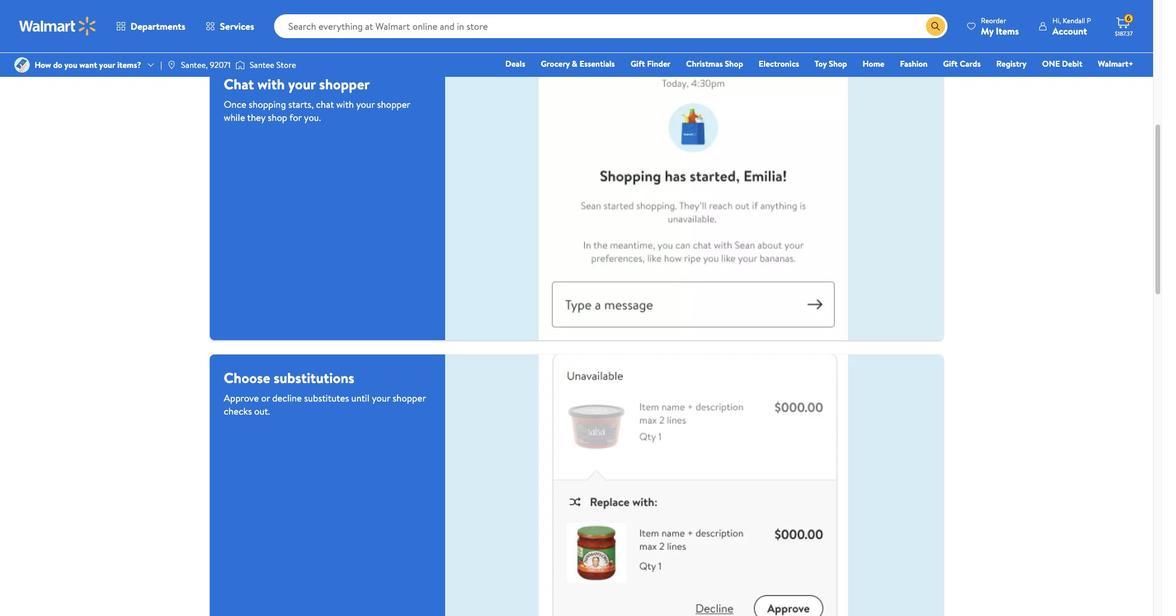 Task type: locate. For each thing, give the bounding box(es) containing it.
choose substitutions approve or decline substitutes until your shopper checks out.
[[224, 368, 426, 418]]

shop right toy
[[829, 58, 848, 70]]

one
[[1043, 58, 1061, 70]]

gift left cards
[[944, 58, 958, 70]]

you
[[64, 59, 77, 71]]

Search search field
[[274, 14, 948, 38]]

0 horizontal spatial with
[[258, 74, 285, 94]]

how do you want your items?
[[35, 59, 141, 71]]

out.
[[254, 405, 270, 418]]

departments
[[131, 20, 186, 33]]

your
[[99, 59, 115, 71], [288, 74, 316, 94], [357, 98, 375, 111], [372, 392, 391, 405]]

|
[[160, 59, 162, 71]]

0 horizontal spatial gift
[[631, 58, 646, 70]]

1 horizontal spatial gift
[[944, 58, 958, 70]]

substitutes
[[304, 392, 349, 405]]

store
[[277, 59, 296, 71]]

gift cards link
[[938, 57, 987, 70]]

gift
[[631, 58, 646, 70], [944, 58, 958, 70]]

gift for gift cards
[[944, 58, 958, 70]]

or
[[261, 392, 270, 405]]

fashion link
[[895, 57, 934, 70]]

while
[[224, 111, 245, 124]]

registry link
[[992, 57, 1033, 70]]

how
[[35, 59, 51, 71]]

1 horizontal spatial shop
[[829, 58, 848, 70]]

home link
[[858, 57, 891, 70]]

1 vertical spatial with
[[337, 98, 354, 111]]

with down santee store
[[258, 74, 285, 94]]

toy
[[815, 58, 827, 70]]

shop right christmas
[[725, 58, 744, 70]]

1 gift from the left
[[631, 58, 646, 70]]

grocery & essentials
[[541, 58, 615, 70]]

registry
[[997, 58, 1027, 70]]

for
[[290, 111, 302, 124]]

santee,
[[181, 59, 208, 71]]

2 vertical spatial shopper
[[393, 392, 426, 405]]

gift cards
[[944, 58, 982, 70]]

gift left finder
[[631, 58, 646, 70]]

reorder
[[982, 15, 1007, 25]]

shopper inside choose substitutions approve or decline substitutes until your shopper checks out.
[[393, 392, 426, 405]]

shopper
[[319, 74, 370, 94], [377, 98, 411, 111], [393, 392, 426, 405]]

your right want
[[99, 59, 115, 71]]

christmas shop link
[[681, 57, 749, 70]]

with
[[258, 74, 285, 94], [337, 98, 354, 111]]

1 shop from the left
[[725, 58, 744, 70]]

your inside choose substitutions approve or decline substitutes until your shopper checks out.
[[372, 392, 391, 405]]

kendall
[[1064, 15, 1086, 25]]

with right chat at the top
[[337, 98, 354, 111]]

 image
[[167, 60, 176, 70]]

2 shop from the left
[[829, 58, 848, 70]]

services button
[[196, 12, 265, 41]]

do
[[53, 59, 62, 71]]

2 gift from the left
[[944, 58, 958, 70]]

your right until on the left bottom
[[372, 392, 391, 405]]

one debit
[[1043, 58, 1083, 70]]

once
[[224, 98, 247, 111]]

0 vertical spatial with
[[258, 74, 285, 94]]

shop for toy shop
[[829, 58, 848, 70]]

finder
[[648, 58, 671, 70]]

starts,
[[289, 98, 314, 111]]

shop
[[725, 58, 744, 70], [829, 58, 848, 70]]

santee, 92071
[[181, 59, 231, 71]]

0 horizontal spatial shop
[[725, 58, 744, 70]]

shop
[[268, 111, 288, 124]]

one debit link
[[1038, 57, 1089, 70]]

deals
[[506, 58, 526, 70]]

account
[[1053, 24, 1088, 37]]

 image left how
[[14, 57, 30, 73]]

1 vertical spatial shopper
[[377, 98, 411, 111]]

1 horizontal spatial  image
[[236, 59, 245, 71]]

decline
[[272, 392, 302, 405]]

 image up chat
[[236, 59, 245, 71]]

 image
[[14, 57, 30, 73], [236, 59, 245, 71]]

services
[[220, 20, 254, 33]]

santee
[[250, 59, 275, 71]]

0 horizontal spatial  image
[[14, 57, 30, 73]]

your up starts,
[[288, 74, 316, 94]]

6 $187.37
[[1116, 13, 1134, 38]]



Task type: vqa. For each thing, say whether or not it's contained in the screenshot.
"Outerwear for all" link
no



Task type: describe. For each thing, give the bounding box(es) containing it.
toy shop
[[815, 58, 848, 70]]

walmart+
[[1099, 58, 1134, 70]]

items
[[997, 24, 1020, 37]]

walmart image
[[19, 17, 97, 36]]

departments button
[[106, 12, 196, 41]]

gift for gift finder
[[631, 58, 646, 70]]

christmas shop
[[687, 58, 744, 70]]

electronics
[[759, 58, 800, 70]]

$187.37
[[1116, 29, 1134, 38]]

chat with your shopper once shopping starts, chat with your shopper while they shop for you.
[[224, 74, 411, 124]]

hi, kendall p account
[[1053, 15, 1092, 37]]

essentials
[[580, 58, 615, 70]]

 image for santee store
[[236, 59, 245, 71]]

christmas
[[687, 58, 723, 70]]

Walmart Site-Wide search field
[[274, 14, 948, 38]]

6
[[1128, 13, 1132, 23]]

items?
[[117, 59, 141, 71]]

search icon image
[[932, 21, 941, 31]]

shopping
[[249, 98, 286, 111]]

chat
[[316, 98, 334, 111]]

p
[[1088, 15, 1092, 25]]

cards
[[960, 58, 982, 70]]

choose
[[224, 368, 271, 389]]

home
[[863, 58, 885, 70]]

 image for how do you want your items?
[[14, 57, 30, 73]]

debit
[[1063, 58, 1083, 70]]

&
[[572, 58, 578, 70]]

reorder my items
[[982, 15, 1020, 37]]

fashion
[[901, 58, 928, 70]]

gift finder link
[[626, 57, 676, 70]]

my
[[982, 24, 994, 37]]

grocery
[[541, 58, 570, 70]]

santee store
[[250, 59, 296, 71]]

toy shop link
[[810, 57, 853, 70]]

92071
[[210, 59, 231, 71]]

approve
[[224, 392, 259, 405]]

grocery & essentials link
[[536, 57, 621, 70]]

electronics link
[[754, 57, 805, 70]]

want
[[79, 59, 97, 71]]

checks
[[224, 405, 252, 418]]

they
[[247, 111, 266, 124]]

chat
[[224, 74, 254, 94]]

your right chat at the top
[[357, 98, 375, 111]]

0 vertical spatial shopper
[[319, 74, 370, 94]]

hi,
[[1053, 15, 1062, 25]]

1 horizontal spatial with
[[337, 98, 354, 111]]

deals link
[[500, 57, 531, 70]]

shop for christmas shop
[[725, 58, 744, 70]]

until
[[352, 392, 370, 405]]

substitutions
[[274, 368, 355, 389]]

gift finder
[[631, 58, 671, 70]]

walmart+ link
[[1093, 57, 1140, 70]]

you.
[[304, 111, 321, 124]]



